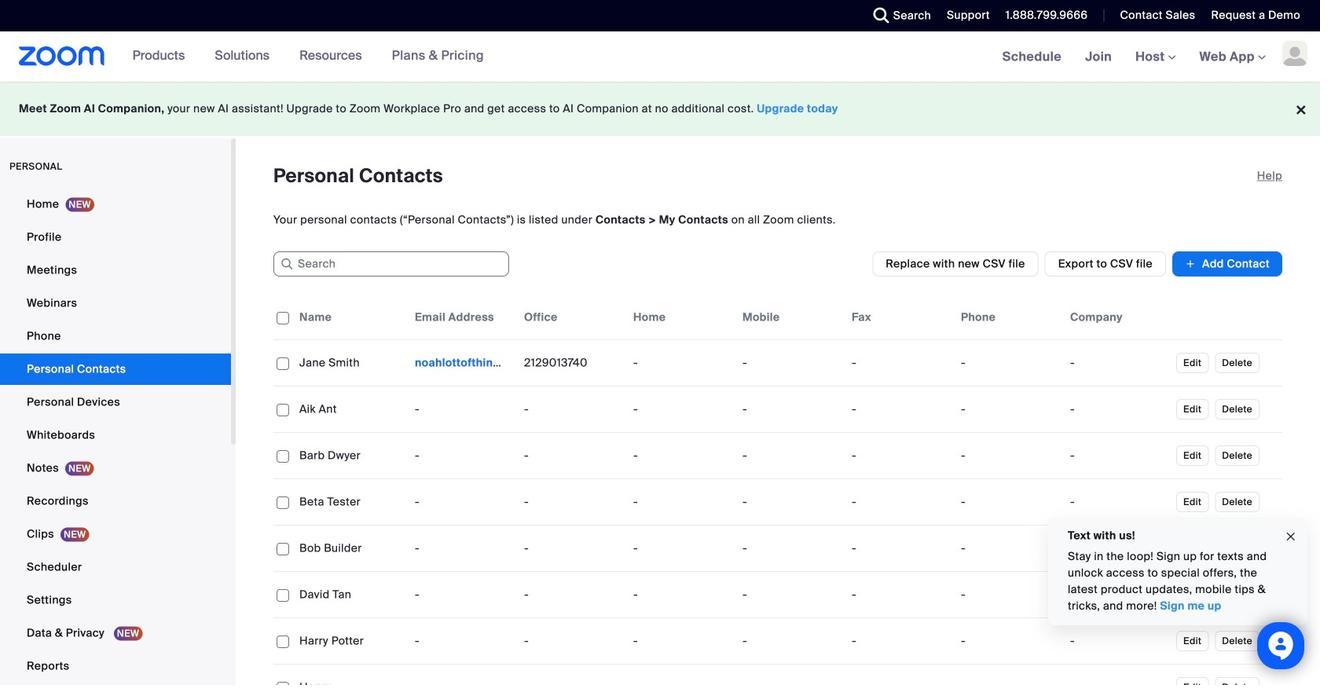 Task type: locate. For each thing, give the bounding box(es) containing it.
cell
[[409, 348, 518, 379], [955, 348, 1065, 379], [1065, 348, 1174, 379], [955, 394, 1065, 425], [1065, 394, 1174, 425], [955, 440, 1065, 472], [1065, 440, 1174, 472], [955, 487, 1065, 518], [1065, 487, 1174, 518], [955, 533, 1065, 565], [1065, 533, 1174, 565], [955, 579, 1065, 611], [1065, 579, 1174, 611], [955, 626, 1065, 657], [1065, 626, 1174, 657], [409, 665, 518, 686], [518, 665, 627, 686], [627, 665, 737, 686], [737, 665, 846, 686], [846, 665, 955, 686], [955, 665, 1065, 686], [1065, 665, 1174, 686]]

add image
[[1186, 256, 1197, 272]]

footer
[[0, 82, 1321, 136]]

application
[[274, 296, 1283, 686]]

personal menu menu
[[0, 189, 231, 684]]

close image
[[1285, 528, 1298, 546]]

banner
[[0, 31, 1321, 83]]



Task type: describe. For each thing, give the bounding box(es) containing it.
profile picture image
[[1283, 41, 1308, 66]]

Search Contacts Input text field
[[274, 252, 509, 277]]

meetings navigation
[[991, 31, 1321, 83]]

zoom logo image
[[19, 46, 105, 66]]

product information navigation
[[105, 31, 496, 82]]



Task type: vqa. For each thing, say whether or not it's contained in the screenshot.
banner
yes



